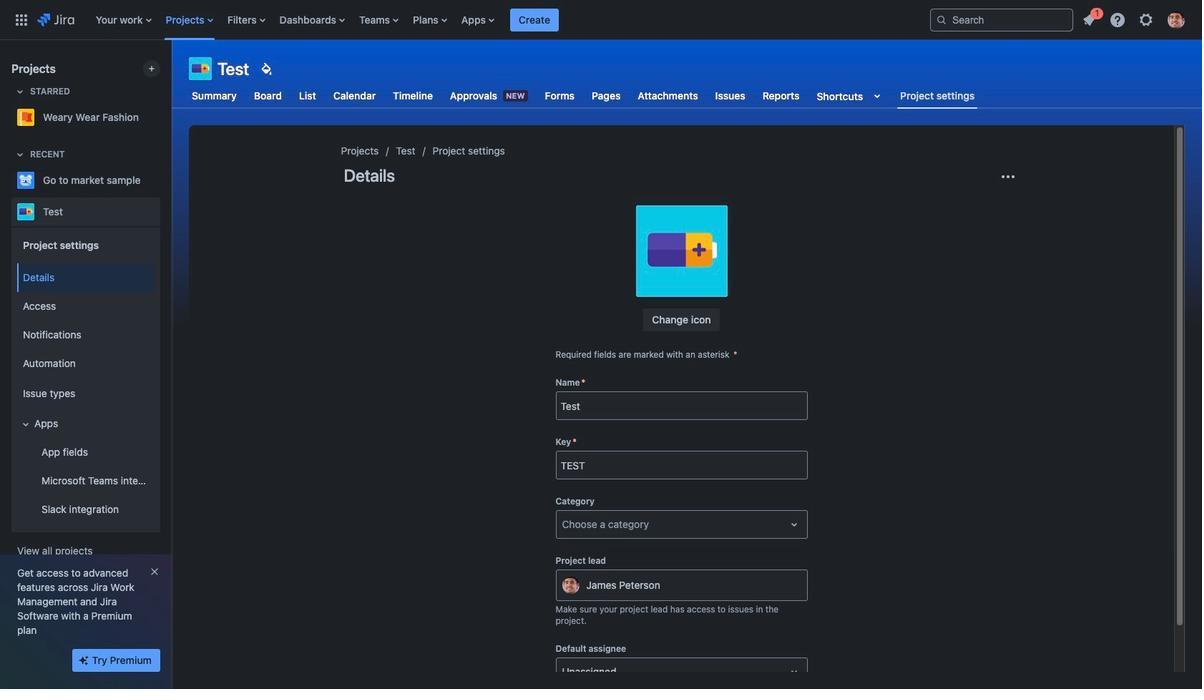 Task type: locate. For each thing, give the bounding box(es) containing it.
collapse recent projects image
[[11, 146, 29, 163]]

sidebar navigation image
[[156, 57, 188, 86]]

remove from starred image
[[156, 109, 173, 126]]

1 horizontal spatial list
[[1077, 5, 1194, 33]]

notifications image
[[1081, 11, 1098, 28]]

appswitcher icon image
[[13, 11, 30, 28]]

None search field
[[931, 8, 1074, 31]]

list item
[[510, 0, 559, 40], [1077, 5, 1104, 31]]

more image
[[1000, 168, 1017, 185]]

collapse starred projects image
[[11, 83, 29, 100]]

list
[[89, 0, 919, 40], [1077, 5, 1194, 33]]

tab list
[[180, 83, 987, 109]]

settings image
[[1138, 11, 1156, 28]]

open image
[[786, 516, 803, 533], [786, 664, 803, 681]]

None text field
[[562, 518, 565, 532], [562, 665, 565, 680], [562, 518, 565, 532], [562, 665, 565, 680]]

Search field
[[931, 8, 1074, 31]]

banner
[[0, 0, 1203, 40]]

close premium upgrade banner image
[[149, 566, 160, 578]]

None field
[[557, 393, 807, 419], [557, 453, 807, 478], [557, 393, 807, 419], [557, 453, 807, 478]]

group
[[14, 226, 155, 533], [14, 259, 155, 528]]

primary element
[[9, 0, 919, 40]]

0 horizontal spatial list
[[89, 0, 919, 40]]

project avatar image
[[636, 205, 728, 297]]

help image
[[1110, 11, 1127, 28]]

search image
[[936, 14, 948, 25]]

1 vertical spatial open image
[[786, 664, 803, 681]]

jira image
[[37, 11, 74, 28], [37, 11, 74, 28]]

1 open image from the top
[[786, 516, 803, 533]]

0 vertical spatial open image
[[786, 516, 803, 533]]



Task type: vqa. For each thing, say whether or not it's contained in the screenshot.
leftmost list item
yes



Task type: describe. For each thing, give the bounding box(es) containing it.
create project image
[[146, 63, 158, 74]]

expand image
[[17, 416, 34, 433]]

0 horizontal spatial list item
[[510, 0, 559, 40]]

set project background image
[[258, 60, 275, 77]]

2 open image from the top
[[786, 664, 803, 681]]

1 group from the top
[[14, 226, 155, 533]]

1 horizontal spatial list item
[[1077, 5, 1104, 31]]

your profile and settings image
[[1168, 11, 1186, 28]]

2 group from the top
[[14, 259, 155, 528]]



